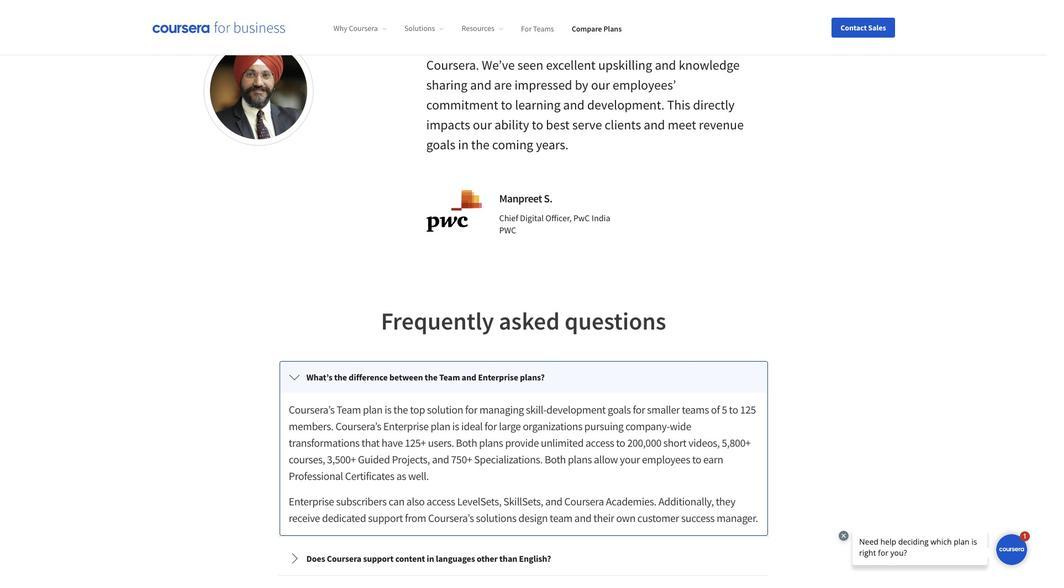 Task type: locate. For each thing, give the bounding box(es) containing it.
is left ideal
[[453, 419, 460, 433]]

plans up "specializations."
[[479, 436, 504, 449]]

access inside coursera's team plan is the top solution for managing skill-development goals for smaller teams of 5 to 125 members. coursera's enterprise plan is ideal for large organizations pursuing company-wide transformations that have 125+ users. both plans provide unlimited access to 200,000 short videos, 5,800+ courses, 3,500+ guided projects, and 750+ specializations. both plans allow your employees to earn professional certificates as well.
[[586, 436, 615, 449]]

both
[[456, 436, 477, 449], [545, 452, 566, 466]]

solution
[[427, 402, 464, 416]]

plans down unlimited
[[568, 452, 592, 466]]

questions
[[565, 306, 667, 336]]

0 vertical spatial goals
[[427, 136, 456, 153]]

0 vertical spatial in
[[458, 136, 469, 153]]

allow
[[594, 452, 618, 466]]

2 vertical spatial coursera
[[327, 553, 362, 564]]

in right content
[[427, 553, 434, 564]]

sharing
[[427, 76, 468, 93]]

1 horizontal spatial employees
[[642, 452, 691, 466]]

0 horizontal spatial both
[[456, 436, 477, 449]]

in inside the already 60% of our employees are engaged with coursera. we've seen excellent upskilling and knowledge sharing and are impressed by our employees' commitment to learning and development. this directly impacts our ability to best serve clients and meet revenue goals in the coming years.
[[458, 136, 469, 153]]

chief digital officer, pwc india pwc
[[500, 212, 611, 235]]

goals
[[427, 136, 456, 153], [608, 402, 631, 416]]

1 horizontal spatial coursera's
[[336, 419, 382, 433]]

1 horizontal spatial is
[[453, 419, 460, 433]]

0 horizontal spatial goals
[[427, 136, 456, 153]]

employees up excellent at top right
[[533, 36, 594, 53]]

that
[[362, 436, 380, 449]]

coursera's up members.
[[289, 402, 335, 416]]

and down with
[[655, 56, 677, 73]]

digital
[[520, 212, 544, 223]]

access down pursuing
[[586, 436, 615, 449]]

goals up pursuing
[[608, 402, 631, 416]]

0 vertical spatial are
[[596, 36, 614, 53]]

5
[[722, 402, 728, 416]]

serve
[[573, 116, 603, 133]]

levelsets,
[[458, 494, 502, 508]]

with
[[667, 36, 691, 53]]

1 horizontal spatial our
[[512, 36, 531, 53]]

1 vertical spatial team
[[337, 402, 361, 416]]

our down the for
[[512, 36, 531, 53]]

1 vertical spatial support
[[363, 553, 394, 564]]

coursera's up that
[[336, 419, 382, 433]]

0 horizontal spatial employees
[[533, 36, 594, 53]]

of
[[498, 36, 509, 53], [712, 402, 720, 416]]

is
[[385, 402, 392, 416], [453, 419, 460, 433]]

and down users.
[[432, 452, 449, 466]]

0 horizontal spatial our
[[473, 116, 492, 133]]

the right between
[[425, 371, 438, 382]]

for
[[466, 402, 478, 416], [633, 402, 646, 416], [485, 419, 497, 433]]

your
[[620, 452, 640, 466]]

of left 5
[[712, 402, 720, 416]]

enterprise up managing
[[478, 371, 519, 382]]

engaged
[[617, 36, 664, 53]]

1 vertical spatial is
[[453, 419, 460, 433]]

skillsets,
[[504, 494, 544, 508]]

does coursera support content in languages other than english?
[[307, 553, 552, 564]]

resources
[[462, 23, 495, 33]]

2 horizontal spatial for
[[633, 402, 646, 416]]

0 horizontal spatial enterprise
[[289, 494, 334, 508]]

2 horizontal spatial enterprise
[[478, 371, 519, 382]]

0 vertical spatial coursera's
[[289, 402, 335, 416]]

compare
[[572, 23, 602, 33]]

0 vertical spatial our
[[512, 36, 531, 53]]

is left the top
[[385, 402, 392, 416]]

well.
[[408, 469, 429, 483]]

1 vertical spatial goals
[[608, 402, 631, 416]]

of right 60%
[[498, 36, 509, 53]]

0 horizontal spatial of
[[498, 36, 509, 53]]

to
[[501, 96, 513, 113], [532, 116, 544, 133], [730, 402, 739, 416], [617, 436, 626, 449], [693, 452, 702, 466]]

coursera's inside the enterprise subscribers can also access levelsets, skillsets, and coursera academies. additionally, they receive dedicated support from coursera's solutions design team and their own customer success manager.
[[428, 511, 474, 525]]

employees inside the already 60% of our employees are engaged with coursera. we've seen excellent upskilling and knowledge sharing and are impressed by our employees' commitment to learning and development. this directly impacts our ability to best serve clients and meet revenue goals in the coming years.
[[533, 36, 594, 53]]

the right what's
[[334, 371, 347, 382]]

1 vertical spatial of
[[712, 402, 720, 416]]

enterprise subscribers can also access levelsets, skillsets, and coursera academies. additionally, they receive dedicated support from coursera's solutions design team and their own customer success manager.
[[289, 494, 759, 525]]

coursera for business image
[[152, 22, 285, 33]]

0 horizontal spatial in
[[427, 553, 434, 564]]

2 vertical spatial enterprise
[[289, 494, 334, 508]]

languages
[[436, 553, 475, 564]]

earn
[[704, 452, 724, 466]]

plan
[[363, 402, 383, 416], [431, 419, 451, 433]]

1 vertical spatial plan
[[431, 419, 451, 433]]

and up solution
[[462, 371, 477, 382]]

2 vertical spatial our
[[473, 116, 492, 133]]

for right ideal
[[485, 419, 497, 433]]

team inside coursera's team plan is the top solution for managing skill-development goals for smaller teams of 5 to 125 members. coursera's enterprise plan is ideal for large organizations pursuing company-wide transformations that have 125+ users. both plans provide unlimited access to 200,000 short videos, 5,800+ courses, 3,500+ guided projects, and 750+ specializations. both plans allow your employees to earn professional certificates as well.
[[337, 402, 361, 416]]

team down difference
[[337, 402, 361, 416]]

60%
[[471, 36, 495, 53]]

to left earn
[[693, 452, 702, 466]]

0 vertical spatial team
[[440, 371, 460, 382]]

manpreet s.
[[500, 191, 553, 205]]

1 horizontal spatial in
[[458, 136, 469, 153]]

in
[[458, 136, 469, 153], [427, 553, 434, 564]]

0 horizontal spatial is
[[385, 402, 392, 416]]

enterprise inside coursera's team plan is the top solution for managing skill-development goals for smaller teams of 5 to 125 members. coursera's enterprise plan is ideal for large organizations pursuing company-wide transformations that have 125+ users. both plans provide unlimited access to 200,000 short videos, 5,800+ courses, 3,500+ guided projects, and 750+ specializations. both plans allow your employees to earn professional certificates as well.
[[384, 419, 429, 433]]

are
[[596, 36, 614, 53], [495, 76, 512, 93]]

0 vertical spatial enterprise
[[478, 371, 519, 382]]

access right also
[[427, 494, 456, 508]]

solutions
[[405, 23, 435, 33]]

0 horizontal spatial team
[[337, 402, 361, 416]]

employees down short
[[642, 452, 691, 466]]

1 vertical spatial coursera
[[565, 494, 604, 508]]

goals inside coursera's team plan is the top solution for managing skill-development goals for smaller teams of 5 to 125 members. coursera's enterprise plan is ideal for large organizations pursuing company-wide transformations that have 125+ users. both plans provide unlimited access to 200,000 short videos, 5,800+ courses, 3,500+ guided projects, and 750+ specializations. both plans allow your employees to earn professional certificates as well.
[[608, 402, 631, 416]]

employees
[[533, 36, 594, 53], [642, 452, 691, 466]]

1 horizontal spatial plan
[[431, 419, 451, 433]]

ideal
[[462, 419, 483, 433]]

chief
[[500, 212, 519, 223]]

coursera right does
[[327, 553, 362, 564]]

team
[[550, 511, 573, 525]]

2 horizontal spatial coursera's
[[428, 511, 474, 525]]

than
[[500, 553, 518, 564]]

team
[[440, 371, 460, 382], [337, 402, 361, 416]]

1 vertical spatial both
[[545, 452, 566, 466]]

1 horizontal spatial team
[[440, 371, 460, 382]]

asked
[[499, 306, 560, 336]]

frequently
[[381, 306, 494, 336]]

0 horizontal spatial coursera's
[[289, 402, 335, 416]]

2 vertical spatial coursera's
[[428, 511, 474, 525]]

are down we've
[[495, 76, 512, 93]]

for up ideal
[[466, 402, 478, 416]]

wide
[[670, 419, 692, 433]]

of inside coursera's team plan is the top solution for managing skill-development goals for smaller teams of 5 to 125 members. coursera's enterprise plan is ideal for large organizations pursuing company-wide transformations that have 125+ users. both plans provide unlimited access to 200,000 short videos, 5,800+ courses, 3,500+ guided projects, and 750+ specializations. both plans allow your employees to earn professional certificates as well.
[[712, 402, 720, 416]]

support down can
[[368, 511, 403, 525]]

0 vertical spatial of
[[498, 36, 509, 53]]

our down "commitment"
[[473, 116, 492, 133]]

the left the top
[[394, 402, 408, 416]]

0 vertical spatial employees
[[533, 36, 594, 53]]

2 horizontal spatial our
[[591, 76, 611, 93]]

1 horizontal spatial enterprise
[[384, 419, 429, 433]]

both down unlimited
[[545, 452, 566, 466]]

0 vertical spatial coursera
[[349, 23, 378, 33]]

1 vertical spatial our
[[591, 76, 611, 93]]

teams
[[682, 402, 710, 416]]

the inside coursera's team plan is the top solution for managing skill-development goals for smaller teams of 5 to 125 members. coursera's enterprise plan is ideal for large organizations pursuing company-wide transformations that have 125+ users. both plans provide unlimited access to 200,000 short videos, 5,800+ courses, 3,500+ guided projects, and 750+ specializations. both plans allow your employees to earn professional certificates as well.
[[394, 402, 408, 416]]

enterprise up 125+
[[384, 419, 429, 433]]

access inside the enterprise subscribers can also access levelsets, skillsets, and coursera academies. additionally, they receive dedicated support from coursera's solutions design team and their own customer success manager.
[[427, 494, 456, 508]]

our right the "by"
[[591, 76, 611, 93]]

support inside the enterprise subscribers can also access levelsets, skillsets, and coursera academies. additionally, they receive dedicated support from coursera's solutions design team and their own customer success manager.
[[368, 511, 403, 525]]

their
[[594, 511, 615, 525]]

coursera's
[[289, 402, 335, 416], [336, 419, 382, 433], [428, 511, 474, 525]]

what's
[[307, 371, 333, 382]]

0 horizontal spatial plan
[[363, 402, 383, 416]]

development.
[[588, 96, 665, 113]]

0 vertical spatial access
[[586, 436, 615, 449]]

coursera right why
[[349, 23, 378, 33]]

1 horizontal spatial are
[[596, 36, 614, 53]]

coursera
[[349, 23, 378, 33], [565, 494, 604, 508], [327, 553, 362, 564]]

already 60% of our employees are engaged with coursera. we've seen excellent upskilling and knowledge sharing and are impressed by our employees' commitment to learning and development. this directly impacts our ability to best serve clients and meet revenue goals in the coming years.
[[427, 36, 744, 153]]

as
[[397, 469, 406, 483]]

0 horizontal spatial access
[[427, 494, 456, 508]]

enterprise up receive
[[289, 494, 334, 508]]

1 horizontal spatial plans
[[568, 452, 592, 466]]

1 vertical spatial access
[[427, 494, 456, 508]]

plans
[[479, 436, 504, 449], [568, 452, 592, 466]]

design
[[519, 511, 548, 525]]

coursera up their
[[565, 494, 604, 508]]

from
[[405, 511, 426, 525]]

1 vertical spatial enterprise
[[384, 419, 429, 433]]

plan up users.
[[431, 419, 451, 433]]

coursera's down levelsets,
[[428, 511, 474, 525]]

to up the your
[[617, 436, 626, 449]]

1 horizontal spatial access
[[586, 436, 615, 449]]

enterprise inside dropdown button
[[478, 371, 519, 382]]

coursera inside the does coursera support content in languages other than english? dropdown button
[[327, 553, 362, 564]]

team up solution
[[440, 371, 460, 382]]

courses,
[[289, 452, 325, 466]]

the inside the already 60% of our employees are engaged with coursera. we've seen excellent upskilling and knowledge sharing and are impressed by our employees' commitment to learning and development. this directly impacts our ability to best serve clients and meet revenue goals in the coming years.
[[472, 136, 490, 153]]

1 horizontal spatial of
[[712, 402, 720, 416]]

in down impacts on the left top
[[458, 136, 469, 153]]

125+
[[405, 436, 426, 449]]

to up ability
[[501, 96, 513, 113]]

both up 750+
[[456, 436, 477, 449]]

enterprise
[[478, 371, 519, 382], [384, 419, 429, 433], [289, 494, 334, 508]]

goals down impacts on the left top
[[427, 136, 456, 153]]

what's the difference between the team and enterprise plans? button
[[280, 361, 768, 392]]

1 vertical spatial in
[[427, 553, 434, 564]]

coursera for does coursera support content in languages other than english?
[[327, 553, 362, 564]]

content
[[396, 553, 425, 564]]

support left content
[[363, 553, 394, 564]]

0 vertical spatial plan
[[363, 402, 383, 416]]

for up company-
[[633, 402, 646, 416]]

and inside coursera's team plan is the top solution for managing skill-development goals for smaller teams of 5 to 125 members. coursera's enterprise plan is ideal for large organizations pursuing company-wide transformations that have 125+ users. both plans provide unlimited access to 200,000 short videos, 5,800+ courses, 3,500+ guided projects, and 750+ specializations. both plans allow your employees to earn professional certificates as well.
[[432, 452, 449, 466]]

and left their
[[575, 511, 592, 525]]

1 horizontal spatial goals
[[608, 402, 631, 416]]

0 vertical spatial plans
[[479, 436, 504, 449]]

and
[[655, 56, 677, 73], [471, 76, 492, 93], [564, 96, 585, 113], [644, 116, 666, 133], [462, 371, 477, 382], [432, 452, 449, 466], [546, 494, 563, 508], [575, 511, 592, 525]]

coursera.
[[427, 56, 480, 73]]

1 vertical spatial plans
[[568, 452, 592, 466]]

plan down difference
[[363, 402, 383, 416]]

coursera inside the enterprise subscribers can also access levelsets, skillsets, and coursera academies. additionally, they receive dedicated support from coursera's solutions design team and their own customer success manager.
[[565, 494, 604, 508]]

professional
[[289, 469, 343, 483]]

directly
[[694, 96, 735, 113]]

are down "compare plans" link
[[596, 36, 614, 53]]

the left coming at top
[[472, 136, 490, 153]]

0 horizontal spatial are
[[495, 76, 512, 93]]

1 vertical spatial employees
[[642, 452, 691, 466]]

0 horizontal spatial for
[[466, 402, 478, 416]]

receive
[[289, 511, 320, 525]]

0 vertical spatial support
[[368, 511, 403, 525]]

our
[[512, 36, 531, 53], [591, 76, 611, 93], [473, 116, 492, 133]]



Task type: describe. For each thing, give the bounding box(es) containing it.
frequently asked questions
[[381, 306, 667, 336]]

and inside dropdown button
[[462, 371, 477, 382]]

solutions link
[[405, 23, 444, 33]]

dedicated
[[322, 511, 366, 525]]

why
[[334, 23, 348, 33]]

why coursera link
[[334, 23, 387, 33]]

also
[[407, 494, 425, 508]]

years.
[[536, 136, 569, 153]]

coming
[[493, 136, 534, 153]]

1 vertical spatial coursera's
[[336, 419, 382, 433]]

contact sales
[[841, 22, 887, 32]]

contact
[[841, 22, 867, 32]]

additionally,
[[659, 494, 714, 508]]

support inside the does coursera support content in languages other than english? dropdown button
[[363, 553, 394, 564]]

plans?
[[520, 371, 545, 382]]

english?
[[519, 553, 552, 564]]

125
[[741, 402, 757, 416]]

compare plans
[[572, 23, 622, 33]]

employees inside coursera's team plan is the top solution for managing skill-development goals for smaller teams of 5 to 125 members. coursera's enterprise plan is ideal for large organizations pursuing company-wide transformations that have 125+ users. both plans provide unlimited access to 200,000 short videos, 5,800+ courses, 3,500+ guided projects, and 750+ specializations. both plans allow your employees to earn professional certificates as well.
[[642, 452, 691, 466]]

projects,
[[392, 452, 430, 466]]

customer
[[638, 511, 680, 525]]

and down the "by"
[[564, 96, 585, 113]]

specializations.
[[474, 452, 543, 466]]

s.
[[544, 191, 553, 205]]

goals inside the already 60% of our employees are engaged with coursera. we've seen excellent upskilling and knowledge sharing and are impressed by our employees' commitment to learning and development. this directly impacts our ability to best serve clients and meet revenue goals in the coming years.
[[427, 136, 456, 153]]

development
[[547, 402, 606, 416]]

contact sales button
[[832, 17, 896, 37]]

does coursera support content in languages other than english? button
[[280, 543, 768, 574]]

team inside dropdown button
[[440, 371, 460, 382]]

members.
[[289, 419, 334, 433]]

1 vertical spatial are
[[495, 76, 512, 93]]

pwc logo image
[[427, 190, 482, 232]]

top
[[410, 402, 425, 416]]

for
[[521, 23, 532, 33]]

commitment
[[427, 96, 499, 113]]

enterprise inside the enterprise subscribers can also access levelsets, skillsets, and coursera academies. additionally, they receive dedicated support from coursera's solutions design team and their own customer success manager.
[[289, 494, 334, 508]]

ability
[[495, 116, 530, 133]]

best
[[546, 116, 570, 133]]

other
[[477, 553, 498, 564]]

1 horizontal spatial both
[[545, 452, 566, 466]]

and up team
[[546, 494, 563, 508]]

revenue
[[699, 116, 744, 133]]

learning
[[515, 96, 561, 113]]

pwc
[[574, 212, 590, 223]]

short
[[664, 436, 687, 449]]

clients
[[605, 116, 642, 133]]

impacts
[[427, 116, 471, 133]]

large
[[499, 419, 521, 433]]

0 vertical spatial is
[[385, 402, 392, 416]]

1 horizontal spatial for
[[485, 419, 497, 433]]

own
[[617, 511, 636, 525]]

knowledge
[[679, 56, 740, 73]]

employees'
[[613, 76, 677, 93]]

and down we've
[[471, 76, 492, 93]]

difference
[[349, 371, 388, 382]]

guided
[[358, 452, 390, 466]]

subscribers
[[336, 494, 387, 508]]

academies.
[[606, 494, 657, 508]]

3,500+
[[327, 452, 356, 466]]

managing
[[480, 402, 524, 416]]

manpreet
[[500, 191, 542, 205]]

manager.
[[717, 511, 759, 525]]

they
[[716, 494, 736, 508]]

officer,
[[546, 212, 572, 223]]

unlimited
[[541, 436, 584, 449]]

company-
[[626, 419, 670, 433]]

impressed
[[515, 76, 573, 93]]

compare plans link
[[572, 23, 622, 33]]

solutions
[[476, 511, 517, 525]]

can
[[389, 494, 405, 508]]

and left meet
[[644, 116, 666, 133]]

of inside the already 60% of our employees are engaged with coursera. we've seen excellent upskilling and knowledge sharing and are impressed by our employees' commitment to learning and development. this directly impacts our ability to best serve clients and meet revenue goals in the coming years.
[[498, 36, 509, 53]]

between
[[390, 371, 423, 382]]

does
[[307, 553, 325, 564]]

sales
[[869, 22, 887, 32]]

what's the difference between the team and enterprise plans?
[[307, 371, 545, 382]]

certificates
[[345, 469, 395, 483]]

this
[[668, 96, 691, 113]]

videos,
[[689, 436, 720, 449]]

transformations
[[289, 436, 360, 449]]

meet
[[668, 116, 697, 133]]

manpreet s. image
[[210, 42, 307, 139]]

in inside dropdown button
[[427, 553, 434, 564]]

200,000
[[628, 436, 662, 449]]

0 vertical spatial both
[[456, 436, 477, 449]]

0 horizontal spatial plans
[[479, 436, 504, 449]]

resources link
[[462, 23, 504, 33]]

success
[[682, 511, 715, 525]]

skill-
[[526, 402, 547, 416]]

have
[[382, 436, 403, 449]]

plans
[[604, 23, 622, 33]]

5,800+
[[722, 436, 751, 449]]

coursera for why coursera
[[349, 23, 378, 33]]

to down learning
[[532, 116, 544, 133]]

excellent
[[546, 56, 596, 73]]

by
[[575, 76, 589, 93]]

750+
[[451, 452, 473, 466]]

for teams link
[[521, 23, 554, 33]]

to right 5
[[730, 402, 739, 416]]

teams
[[534, 23, 554, 33]]



Task type: vqa. For each thing, say whether or not it's contained in the screenshot.
page
no



